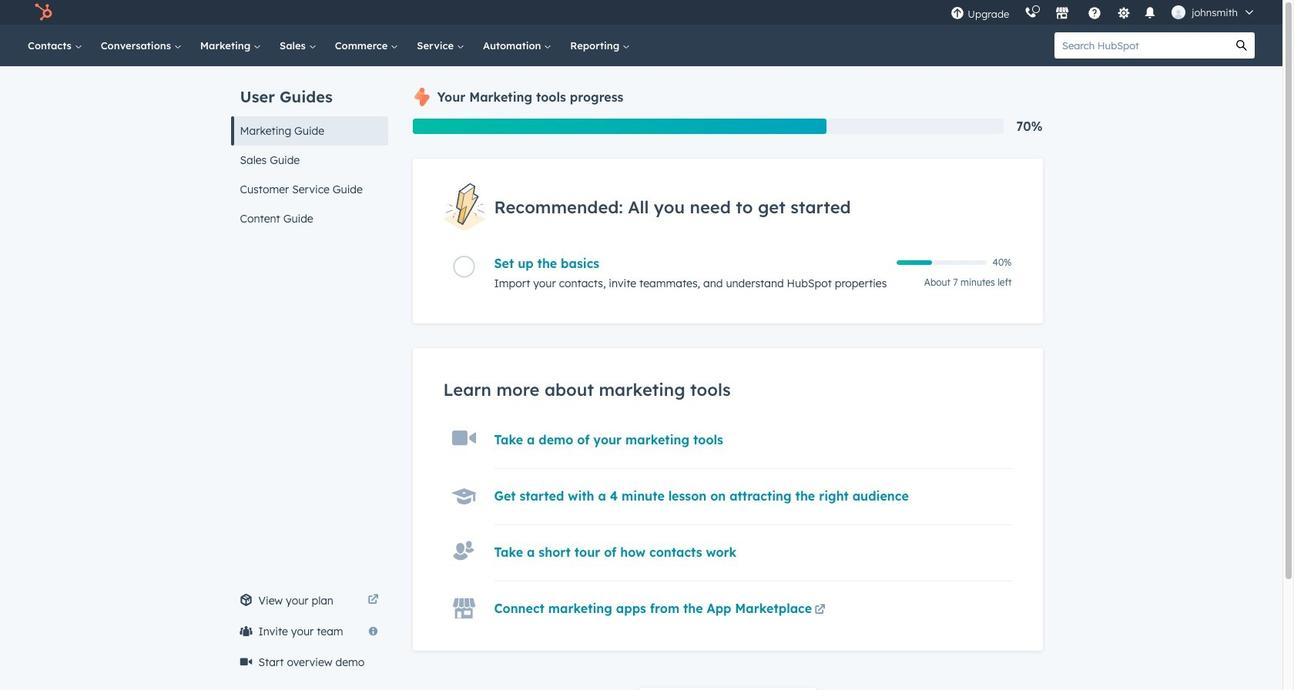 Task type: locate. For each thing, give the bounding box(es) containing it.
[object object] complete progress bar
[[896, 261, 932, 265]]

user guides element
[[231, 66, 388, 233]]

menu
[[943, 0, 1264, 25]]

marketplaces image
[[1056, 7, 1069, 21]]

john smith image
[[1172, 5, 1186, 19]]

link opens in a new window image
[[368, 592, 379, 610], [368, 595, 379, 606], [815, 602, 825, 620]]

progress bar
[[412, 119, 827, 134]]



Task type: vqa. For each thing, say whether or not it's contained in the screenshot.
Search search field
no



Task type: describe. For each thing, give the bounding box(es) containing it.
link opens in a new window image
[[815, 605, 825, 616]]

Search HubSpot search field
[[1055, 32, 1229, 59]]



